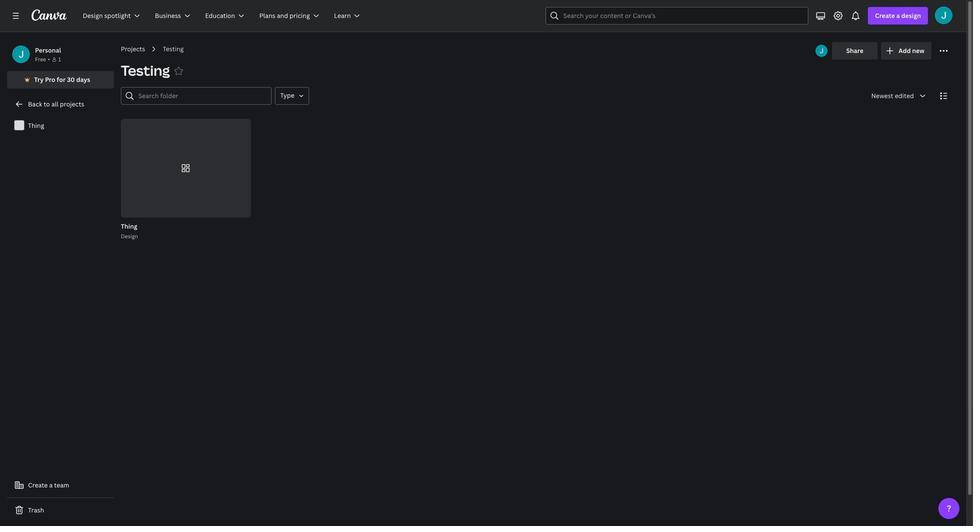 Task type: describe. For each thing, give the bounding box(es) containing it.
Search search field
[[564, 7, 791, 24]]

Sort by button
[[865, 87, 932, 105]]

Type button
[[275, 87, 309, 105]]

jacob rogers image
[[935, 7, 953, 24]]



Task type: locate. For each thing, give the bounding box(es) containing it.
1 group from the left
[[119, 119, 251, 241]]

top level navigation element
[[77, 7, 370, 25]]

group
[[119, 119, 251, 241], [121, 119, 251, 218]]

None search field
[[546, 7, 809, 25]]

Search folder search field
[[138, 88, 266, 104]]

2 group from the left
[[121, 119, 251, 218]]



Task type: vqa. For each thing, say whether or not it's contained in the screenshot.
search field on the top right of page
yes



